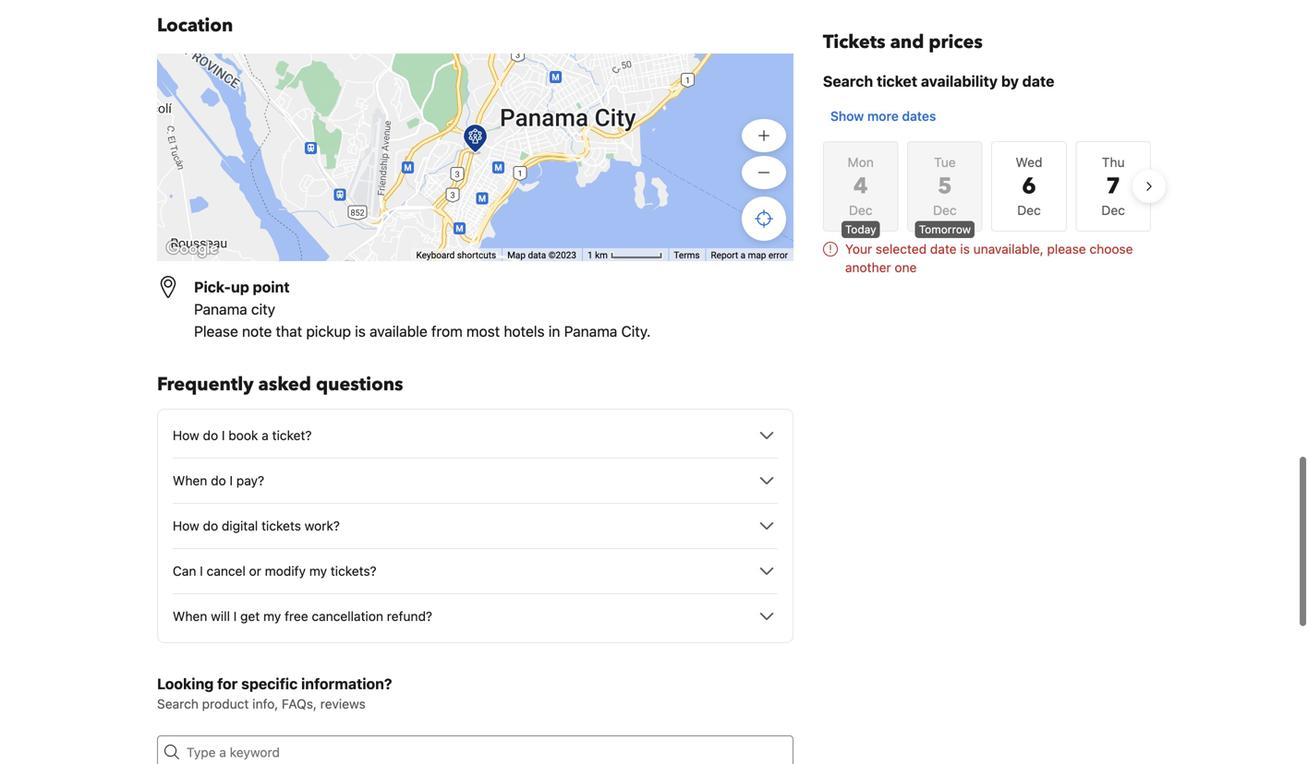 Task type: vqa. For each thing, say whether or not it's contained in the screenshot.
Selected
yes



Task type: locate. For each thing, give the bounding box(es) containing it.
4
[[854, 171, 868, 202]]

0 horizontal spatial date
[[930, 242, 957, 257]]

availability
[[921, 73, 998, 90]]

hotels
[[504, 323, 545, 340]]

in
[[549, 323, 560, 340]]

0 horizontal spatial search
[[157, 697, 199, 712]]

6
[[1022, 171, 1036, 202]]

thu
[[1102, 155, 1125, 170]]

i right can
[[200, 564, 203, 579]]

0 vertical spatial date
[[1022, 73, 1054, 90]]

my inside dropdown button
[[309, 564, 327, 579]]

dates
[[902, 109, 936, 124]]

3 dec from the left
[[1017, 203, 1041, 218]]

please
[[194, 323, 238, 340]]

mon
[[848, 155, 874, 170]]

2 vertical spatial do
[[203, 519, 218, 534]]

1 horizontal spatial search
[[823, 73, 873, 90]]

is
[[960, 242, 970, 257], [355, 323, 366, 340]]

panama right in
[[564, 323, 617, 340]]

do inside dropdown button
[[203, 428, 218, 443]]

panama
[[194, 301, 247, 318], [564, 323, 617, 340]]

date right by
[[1022, 73, 1054, 90]]

available
[[370, 323, 428, 340]]

1 vertical spatial search
[[157, 697, 199, 712]]

map
[[748, 250, 766, 261]]

faqs,
[[282, 697, 317, 712]]

when do i pay? button
[[173, 470, 778, 492]]

how do digital tickets work?
[[173, 519, 340, 534]]

how do i book a ticket? button
[[173, 425, 778, 447]]

show more dates
[[830, 109, 936, 124]]

do left pay?
[[211, 473, 226, 489]]

1 vertical spatial a
[[262, 428, 269, 443]]

a right book
[[262, 428, 269, 443]]

please
[[1047, 242, 1086, 257]]

show more dates button
[[823, 100, 944, 133]]

when left pay?
[[173, 473, 207, 489]]

map data ©2023
[[507, 250, 576, 261]]

i for pay?
[[230, 473, 233, 489]]

1 vertical spatial do
[[211, 473, 226, 489]]

0 vertical spatial my
[[309, 564, 327, 579]]

0 horizontal spatial my
[[263, 609, 281, 624]]

product
[[202, 697, 249, 712]]

reviews
[[320, 697, 366, 712]]

2 when from the top
[[173, 609, 207, 624]]

that
[[276, 323, 302, 340]]

pay?
[[236, 473, 264, 489]]

i for get
[[233, 609, 237, 624]]

when left will
[[173, 609, 207, 624]]

0 vertical spatial is
[[960, 242, 970, 257]]

1 vertical spatial when
[[173, 609, 207, 624]]

1 km
[[588, 250, 610, 261]]

1 vertical spatial my
[[263, 609, 281, 624]]

point
[[253, 279, 290, 296]]

another
[[845, 260, 891, 275]]

when will i get my free cancellation refund? button
[[173, 606, 778, 628]]

looking
[[157, 676, 214, 693]]

1 horizontal spatial my
[[309, 564, 327, 579]]

for
[[217, 676, 238, 693]]

0 horizontal spatial panama
[[194, 301, 247, 318]]

book
[[228, 428, 258, 443]]

do for tickets
[[203, 519, 218, 534]]

date down tomorrow
[[930, 242, 957, 257]]

do for pay?
[[211, 473, 226, 489]]

1 when from the top
[[173, 473, 207, 489]]

1 how from the top
[[173, 428, 199, 443]]

region containing 4
[[808, 133, 1166, 240]]

0 vertical spatial how
[[173, 428, 199, 443]]

shortcuts
[[457, 250, 496, 261]]

dec up today
[[849, 203, 873, 218]]

my right "modify"
[[309, 564, 327, 579]]

when
[[173, 473, 207, 489], [173, 609, 207, 624]]

is down tomorrow
[[960, 242, 970, 257]]

how down frequently
[[173, 428, 199, 443]]

how inside how do digital tickets work? dropdown button
[[173, 519, 199, 534]]

city.
[[621, 323, 651, 340]]

panama up please
[[194, 301, 247, 318]]

dec
[[849, 203, 873, 218], [933, 203, 957, 218], [1017, 203, 1041, 218], [1102, 203, 1125, 218]]

0 horizontal spatial a
[[262, 428, 269, 443]]

1 vertical spatial date
[[930, 242, 957, 257]]

0 vertical spatial when
[[173, 473, 207, 489]]

i left pay?
[[230, 473, 233, 489]]

5
[[938, 171, 952, 202]]

do left digital
[[203, 519, 218, 534]]

region
[[808, 133, 1166, 240]]

dec inside tue 5 dec tomorrow
[[933, 203, 957, 218]]

do inside dropdown button
[[203, 519, 218, 534]]

dec down 6
[[1017, 203, 1041, 218]]

search down the "looking"
[[157, 697, 199, 712]]

i right will
[[233, 609, 237, 624]]

a
[[741, 250, 746, 261], [262, 428, 269, 443]]

i
[[222, 428, 225, 443], [230, 473, 233, 489], [200, 564, 203, 579], [233, 609, 237, 624]]

km
[[595, 250, 608, 261]]

how up can
[[173, 519, 199, 534]]

more
[[867, 109, 899, 124]]

do inside dropdown button
[[211, 473, 226, 489]]

1 horizontal spatial is
[[960, 242, 970, 257]]

0 horizontal spatial is
[[355, 323, 366, 340]]

modify
[[265, 564, 306, 579]]

tue
[[934, 155, 956, 170]]

ticket?
[[272, 428, 312, 443]]

when for when do i pay?
[[173, 473, 207, 489]]

how for how do i book a ticket?
[[173, 428, 199, 443]]

your selected date is unavailable, please choose another one
[[845, 242, 1133, 275]]

thu 7 dec
[[1102, 155, 1125, 218]]

when do i pay?
[[173, 473, 264, 489]]

4 dec from the left
[[1102, 203, 1125, 218]]

map region
[[0, 0, 927, 412]]

my right get
[[263, 609, 281, 624]]

0 vertical spatial do
[[203, 428, 218, 443]]

dec inside wed 6 dec
[[1017, 203, 1041, 218]]

report a map error
[[711, 250, 788, 261]]

1 km button
[[582, 249, 668, 262]]

dec down 7
[[1102, 203, 1125, 218]]

1 vertical spatial is
[[355, 323, 366, 340]]

search up show
[[823, 73, 873, 90]]

dec inside mon 4 dec today
[[849, 203, 873, 218]]

date inside the your selected date is unavailable, please choose another one
[[930, 242, 957, 257]]

do left book
[[203, 428, 218, 443]]

0 vertical spatial a
[[741, 250, 746, 261]]

one
[[895, 260, 917, 275]]

a left map
[[741, 250, 746, 261]]

frequently
[[157, 372, 254, 398]]

1 vertical spatial how
[[173, 519, 199, 534]]

i left book
[[222, 428, 225, 443]]

selected
[[876, 242, 927, 257]]

dec up tomorrow
[[933, 203, 957, 218]]

1 horizontal spatial panama
[[564, 323, 617, 340]]

1 horizontal spatial a
[[741, 250, 746, 261]]

choose
[[1090, 242, 1133, 257]]

how
[[173, 428, 199, 443], [173, 519, 199, 534]]

2 dec from the left
[[933, 203, 957, 218]]

digital
[[222, 519, 258, 534]]

1 dec from the left
[[849, 203, 873, 218]]

unavailable,
[[973, 242, 1044, 257]]

report
[[711, 250, 738, 261]]

your
[[845, 242, 872, 257]]

2 how from the top
[[173, 519, 199, 534]]

prices
[[929, 30, 983, 55]]

is right pickup
[[355, 323, 366, 340]]

how inside how do i book a ticket? dropdown button
[[173, 428, 199, 443]]



Task type: describe. For each thing, give the bounding box(es) containing it.
©2023
[[548, 250, 576, 261]]

work?
[[305, 519, 340, 534]]

can i cancel or modify my tickets? button
[[173, 561, 778, 583]]

when will i get my free cancellation refund?
[[173, 609, 432, 624]]

search inside looking for specific information? search product info, faqs, reviews
[[157, 697, 199, 712]]

refund?
[[387, 609, 432, 624]]

terms
[[674, 250, 700, 261]]

7
[[1106, 171, 1120, 202]]

by
[[1001, 73, 1019, 90]]

location
[[157, 13, 233, 38]]

terms link
[[674, 250, 700, 261]]

tue 5 dec tomorrow
[[919, 155, 971, 236]]

is inside pick-up point panama city please note that pickup is available from most hotels in panama city.
[[355, 323, 366, 340]]

tickets
[[823, 30, 886, 55]]

can i cancel or modify my tickets?
[[173, 564, 377, 579]]

free
[[285, 609, 308, 624]]

pick-up point panama city please note that pickup is available from most hotels in panama city.
[[194, 279, 651, 340]]

is inside the your selected date is unavailable, please choose another one
[[960, 242, 970, 257]]

dec for 5
[[933, 203, 957, 218]]

get
[[240, 609, 260, 624]]

note
[[242, 323, 272, 340]]

looking for specific information? search product info, faqs, reviews
[[157, 676, 392, 712]]

info,
[[252, 697, 278, 712]]

map
[[507, 250, 526, 261]]

wed 6 dec
[[1016, 155, 1043, 218]]

up
[[231, 279, 249, 296]]

cancel
[[207, 564, 246, 579]]

Type a keyword field
[[179, 736, 793, 765]]

dec for 4
[[849, 203, 873, 218]]

tickets and prices
[[823, 30, 983, 55]]

asked
[[258, 372, 311, 398]]

mon 4 dec today
[[845, 155, 876, 236]]

most
[[466, 323, 500, 340]]

show
[[830, 109, 864, 124]]

do for book
[[203, 428, 218, 443]]

dec for 6
[[1017, 203, 1041, 218]]

report a map error link
[[711, 250, 788, 261]]

1
[[588, 250, 593, 261]]

frequently asked questions
[[157, 372, 403, 398]]

when for when will i get my free cancellation refund?
[[173, 609, 207, 624]]

ticket
[[877, 73, 917, 90]]

how do digital tickets work? button
[[173, 515, 778, 538]]

will
[[211, 609, 230, 624]]

pickup
[[306, 323, 351, 340]]

today
[[845, 223, 876, 236]]

dec for 7
[[1102, 203, 1125, 218]]

city
[[251, 301, 275, 318]]

tickets
[[261, 519, 301, 534]]

from
[[431, 323, 463, 340]]

keyboard shortcuts
[[416, 250, 496, 261]]

1 horizontal spatial date
[[1022, 73, 1054, 90]]

my inside dropdown button
[[263, 609, 281, 624]]

how for how do digital tickets work?
[[173, 519, 199, 534]]

error
[[768, 250, 788, 261]]

data
[[528, 250, 546, 261]]

information?
[[301, 676, 392, 693]]

keyboard
[[416, 250, 455, 261]]

a inside dropdown button
[[262, 428, 269, 443]]

or
[[249, 564, 261, 579]]

pick-
[[194, 279, 231, 296]]

keyboard shortcuts button
[[416, 249, 496, 262]]

0 vertical spatial panama
[[194, 301, 247, 318]]

tomorrow
[[919, 223, 971, 236]]

0 vertical spatial search
[[823, 73, 873, 90]]

tickets?
[[331, 564, 377, 579]]

google image
[[162, 237, 223, 261]]

1 vertical spatial panama
[[564, 323, 617, 340]]

wed
[[1016, 155, 1043, 170]]

and
[[890, 30, 924, 55]]

how do i book a ticket?
[[173, 428, 312, 443]]

can
[[173, 564, 196, 579]]

questions
[[316, 372, 403, 398]]

search ticket availability by date
[[823, 73, 1054, 90]]

cancellation
[[312, 609, 383, 624]]

i for book
[[222, 428, 225, 443]]



